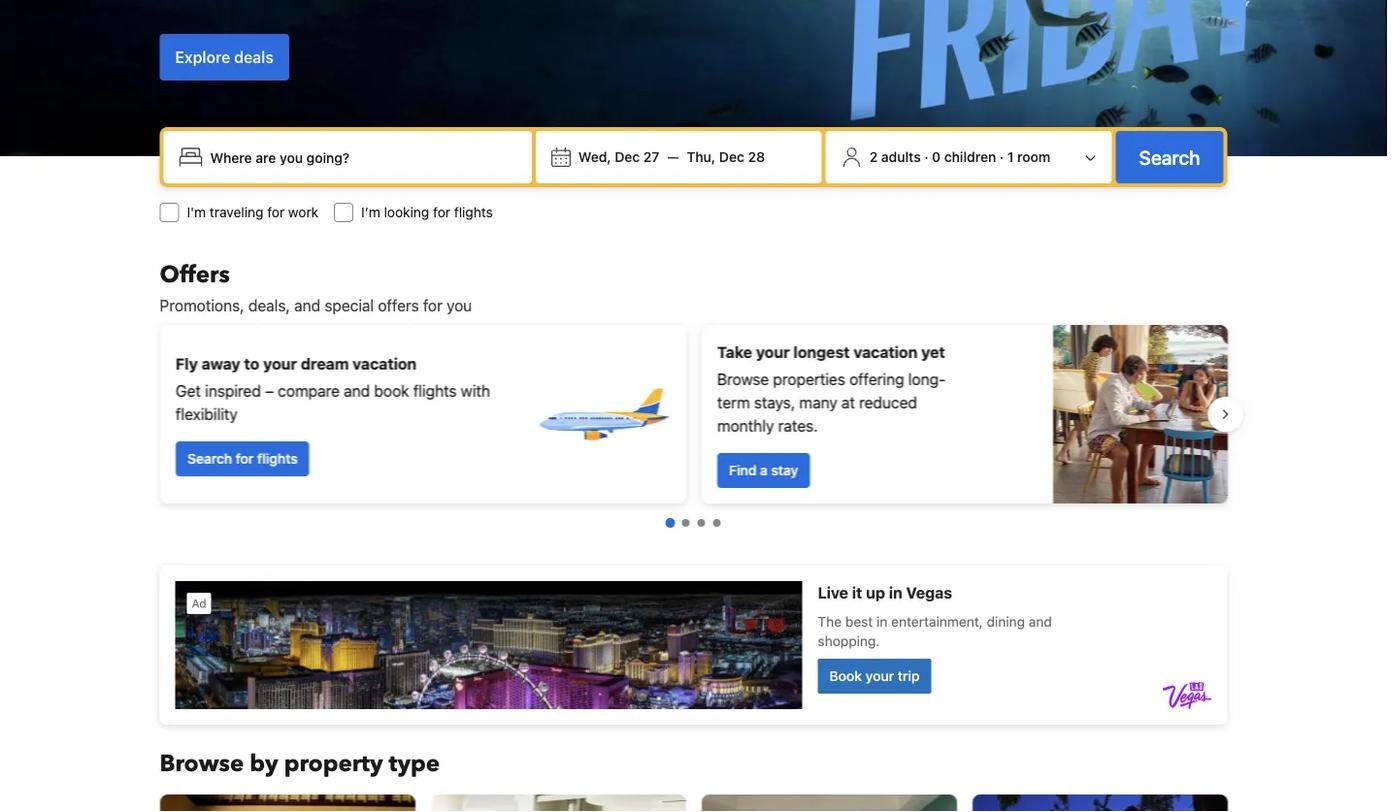 Task type: describe. For each thing, give the bounding box(es) containing it.
thu, dec 28 button
[[679, 140, 773, 175]]

28
[[748, 149, 765, 165]]

and inside fly away to your dream vacation get inspired – compare and book flights with flexibility
[[343, 382, 370, 400]]

fly away to your dream vacation image
[[534, 347, 670, 482]]

deals
[[234, 48, 274, 66]]

1 · from the left
[[924, 149, 928, 165]]

get
[[175, 382, 200, 400]]

book
[[374, 382, 409, 400]]

i'm looking for flights
[[361, 204, 493, 220]]

thu,
[[687, 149, 716, 165]]

for left work
[[267, 204, 285, 220]]

monthly
[[717, 417, 774, 435]]

explore deals link
[[160, 34, 289, 81]]

a
[[760, 463, 767, 479]]

2
[[869, 149, 878, 165]]

flights inside fly away to your dream vacation get inspired – compare and book flights with flexibility
[[413, 382, 456, 400]]

for inside offers promotions, deals, and special offers for you
[[423, 297, 442, 315]]

search for flights
[[187, 451, 297, 467]]

promotions,
[[160, 297, 244, 315]]

offers
[[378, 297, 419, 315]]

search button
[[1116, 131, 1223, 183]]

dream
[[300, 355, 348, 373]]

wed,
[[578, 149, 611, 165]]

region containing take your longest vacation yet
[[144, 317, 1243, 512]]

2 adults · 0 children · 1 room button
[[833, 139, 1104, 176]]

i'm traveling for work
[[187, 204, 318, 220]]

offering
[[849, 370, 904, 389]]

0
[[932, 149, 941, 165]]

27
[[643, 149, 659, 165]]

adults
[[881, 149, 921, 165]]

vacation inside fly away to your dream vacation get inspired – compare and book flights with flexibility
[[352, 355, 416, 373]]

and inside offers promotions, deals, and special offers for you
[[294, 297, 320, 315]]

your inside take your longest vacation yet browse properties offering long- term stays, many at reduced monthly rates.
[[755, 343, 789, 362]]

find
[[728, 463, 756, 479]]

stays,
[[754, 394, 795, 412]]

take
[[717, 343, 752, 362]]

—
[[667, 149, 679, 165]]

stay
[[771, 463, 798, 479]]

properties
[[773, 370, 845, 389]]

offers promotions, deals, and special offers for you
[[160, 259, 472, 315]]

i'm
[[361, 204, 380, 220]]

vacation inside take your longest vacation yet browse properties offering long- term stays, many at reduced monthly rates.
[[853, 343, 917, 362]]

looking
[[384, 204, 429, 220]]

compare
[[277, 382, 339, 400]]



Task type: vqa. For each thing, say whether or not it's contained in the screenshot.
Genius in WHERE TO NEXT, SCHULTZ? FIND EXCLUSIVE GENIUS REWARDS IN EVERY CORNER OF THE WORLD!
no



Task type: locate. For each thing, give the bounding box(es) containing it.
0 vertical spatial flights
[[454, 204, 493, 220]]

take your longest vacation yet browse properties offering long- term stays, many at reduced monthly rates.
[[717, 343, 945, 435]]

1 horizontal spatial browse
[[717, 370, 769, 389]]

inspired
[[204, 382, 260, 400]]

search
[[1139, 146, 1200, 168], [187, 451, 232, 467]]

wed, dec 27 button
[[571, 140, 667, 175]]

dec left 28
[[719, 149, 744, 165]]

deals,
[[248, 297, 290, 315]]

1 vertical spatial search
[[187, 451, 232, 467]]

and right deals,
[[294, 297, 320, 315]]

progress bar
[[665, 518, 721, 528]]

to
[[244, 355, 259, 373]]

1 horizontal spatial and
[[343, 382, 370, 400]]

2 vertical spatial flights
[[257, 451, 297, 467]]

search inside button
[[1139, 146, 1200, 168]]

for right looking
[[433, 204, 450, 220]]

vacation up "book"
[[352, 355, 416, 373]]

at
[[841, 394, 855, 412]]

search for search
[[1139, 146, 1200, 168]]

browse
[[717, 370, 769, 389], [160, 748, 244, 780]]

0 horizontal spatial your
[[263, 355, 297, 373]]

Where are you going? field
[[202, 140, 524, 175]]

browse by property type
[[160, 748, 440, 780]]

1 vertical spatial browse
[[160, 748, 244, 780]]

browse inside take your longest vacation yet browse properties offering long- term stays, many at reduced monthly rates.
[[717, 370, 769, 389]]

for left you
[[423, 297, 442, 315]]

find a stay
[[728, 463, 798, 479]]

0 vertical spatial search
[[1139, 146, 1200, 168]]

with
[[460, 382, 490, 400]]

1 horizontal spatial ·
[[1000, 149, 1004, 165]]

i'm
[[187, 204, 206, 220]]

your right the to at the left of the page
[[263, 355, 297, 373]]

explore
[[175, 48, 230, 66]]

long-
[[908, 370, 945, 389]]

·
[[924, 149, 928, 165], [1000, 149, 1004, 165]]

yet
[[921, 343, 945, 362]]

children
[[944, 149, 996, 165]]

traveling
[[210, 204, 263, 220]]

by
[[250, 748, 278, 780]]

0 horizontal spatial and
[[294, 297, 320, 315]]

0 vertical spatial browse
[[717, 370, 769, 389]]

1
[[1007, 149, 1014, 165]]

for down flexibility
[[235, 451, 253, 467]]

0 horizontal spatial dec
[[615, 149, 640, 165]]

for
[[267, 204, 285, 220], [433, 204, 450, 220], [423, 297, 442, 315], [235, 451, 253, 467]]

1 horizontal spatial search
[[1139, 146, 1200, 168]]

region
[[144, 317, 1243, 512]]

work
[[288, 204, 318, 220]]

1 horizontal spatial vacation
[[853, 343, 917, 362]]

dec left 27
[[615, 149, 640, 165]]

term
[[717, 394, 750, 412]]

room
[[1017, 149, 1050, 165]]

2 dec from the left
[[719, 149, 744, 165]]

browse up term
[[717, 370, 769, 389]]

0 vertical spatial and
[[294, 297, 320, 315]]

1 vertical spatial flights
[[413, 382, 456, 400]]

and
[[294, 297, 320, 315], [343, 382, 370, 400]]

flights down – at top left
[[257, 451, 297, 467]]

1 horizontal spatial your
[[755, 343, 789, 362]]

advertisement region
[[160, 566, 1227, 725]]

property
[[284, 748, 383, 780]]

fly
[[175, 355, 197, 373]]

2 · from the left
[[1000, 149, 1004, 165]]

–
[[265, 382, 273, 400]]

0 horizontal spatial vacation
[[352, 355, 416, 373]]

search for search for flights
[[187, 451, 232, 467]]

many
[[799, 394, 837, 412]]

dec
[[615, 149, 640, 165], [719, 149, 744, 165]]

away
[[201, 355, 240, 373]]

fly away to your dream vacation get inspired – compare and book flights with flexibility
[[175, 355, 490, 424]]

vacation up offering
[[853, 343, 917, 362]]

flights right looking
[[454, 204, 493, 220]]

take your longest vacation yet image
[[1053, 325, 1227, 504]]

main content
[[144, 259, 1243, 811]]

0 horizontal spatial search
[[187, 451, 232, 467]]

flexibility
[[175, 405, 237, 424]]

flights
[[454, 204, 493, 220], [413, 382, 456, 400], [257, 451, 297, 467]]

0 horizontal spatial ·
[[924, 149, 928, 165]]

search for flights link
[[175, 442, 309, 477]]

reduced
[[859, 394, 917, 412]]

offers
[[160, 259, 230, 291]]

· left 1
[[1000, 149, 1004, 165]]

rates.
[[778, 417, 817, 435]]

your right the take
[[755, 343, 789, 362]]

flights left with
[[413, 382, 456, 400]]

find a stay link
[[717, 453, 809, 488]]

longest
[[793, 343, 849, 362]]

vacation
[[853, 343, 917, 362], [352, 355, 416, 373]]

· left the 0
[[924, 149, 928, 165]]

special
[[324, 297, 374, 315]]

explore deals
[[175, 48, 274, 66]]

1 vertical spatial and
[[343, 382, 370, 400]]

2 adults · 0 children · 1 room
[[869, 149, 1050, 165]]

your
[[755, 343, 789, 362], [263, 355, 297, 373]]

1 horizontal spatial dec
[[719, 149, 744, 165]]

type
[[389, 748, 440, 780]]

browse left by
[[160, 748, 244, 780]]

1 dec from the left
[[615, 149, 640, 165]]

main content containing offers
[[144, 259, 1243, 811]]

wed, dec 27 — thu, dec 28
[[578, 149, 765, 165]]

your inside fly away to your dream vacation get inspired – compare and book flights with flexibility
[[263, 355, 297, 373]]

and left "book"
[[343, 382, 370, 400]]

you
[[447, 297, 472, 315]]

0 horizontal spatial browse
[[160, 748, 244, 780]]



